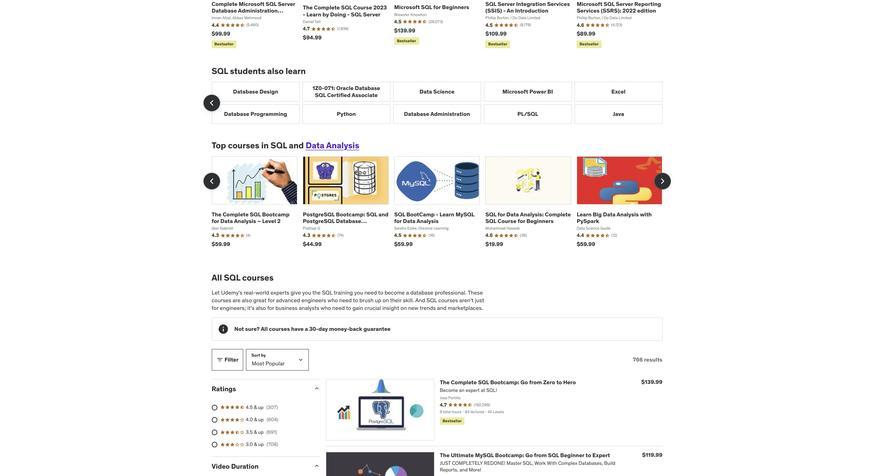 Task type: describe. For each thing, give the bounding box(es) containing it.
learn big data analysis with pyspark link
[[577, 211, 652, 224]]

(ssrs):
[[601, 7, 622, 14]]

data inside the complete sql bootcamp for data analysis – level 2
[[221, 217, 233, 224]]

courses left have
[[269, 326, 290, 333]]

& for 3.5
[[254, 429, 257, 435]]

engineers
[[302, 297, 326, 304]]

sql for data analysis: complete sql course for beginners link
[[486, 211, 571, 224]]

up for (604)
[[258, 417, 264, 423]]

to left become
[[378, 289, 384, 296]]

1z0-
[[313, 85, 324, 92]]

the
[[313, 289, 321, 296]]

administration inside carousel element
[[431, 110, 470, 117]]

to up gain
[[353, 297, 358, 304]]

bootcamp: for complete
[[491, 379, 520, 386]]

the complete sql bootcamp: go from zero to hero link
[[440, 379, 576, 386]]

top
[[212, 140, 226, 151]]

course for sql for data analysis: complete sql course for beginners
[[498, 217, 517, 224]]

go for sql
[[526, 452, 533, 459]]

3.5 & up (691)
[[246, 429, 277, 435]]

2 horizontal spatial also
[[268, 65, 284, 76]]

with
[[641, 211, 652, 218]]

the ultimate mysql bootcamp: go from sql beginner to expert
[[440, 452, 611, 459]]

for inside sql bootcamp - learn mysql for data analysis
[[395, 217, 402, 224]]

database
[[411, 289, 434, 296]]

complete inside sql for data analysis: complete sql course for beginners
[[545, 211, 571, 218]]

zero
[[544, 379, 556, 386]]

4.0
[[246, 417, 253, 423]]

students
[[230, 65, 266, 76]]

- inside "sql server integration services (ssis) - an introduction"
[[504, 7, 506, 14]]

bootcamp
[[262, 211, 290, 218]]

hero
[[564, 379, 576, 386]]

data science
[[420, 88, 455, 95]]

up for (691)
[[258, 429, 264, 435]]

data inside sql bootcamp - learn mysql for data analysis
[[403, 217, 416, 224]]

sql inside "sql server integration services (ssis) - an introduction"
[[486, 0, 497, 7]]

just
[[475, 297, 485, 304]]

video
[[212, 462, 230, 471]]

microsoft sql server reporting services (ssrs): 2022 edition link
[[577, 0, 662, 14]]

3.5
[[246, 429, 253, 435]]

level
[[262, 217, 276, 224]]

filter
[[225, 356, 239, 363]]

bootcamp: for ultimate
[[495, 452, 525, 459]]

to left gain
[[346, 305, 351, 312]]

have
[[291, 326, 304, 333]]

the complete sql bootcamp: go from zero to hero
[[440, 379, 576, 386]]

microsoft for microsoft power bi
[[503, 88, 529, 95]]

business
[[276, 305, 298, 312]]

database inside database design link
[[233, 88, 258, 95]]

ratings
[[212, 385, 236, 393]]

video duration
[[212, 462, 259, 471]]

the for the ultimate mysql bootcamp: go from sql beginner to expert
[[440, 452, 450, 459]]

course inside the complete sql course 2023 - learn by doing - sql server
[[354, 4, 372, 11]]

let udemy's real-world experts give you the sql training you need to become a database professional. these courses are also great for advanced engineers who need to brush up on their skill. and sql courses aren't just for engineers; it's also for business analysts who need to gain crucial insight on new trends and marketplaces.
[[212, 289, 485, 312]]

top courses in sql and data analysis
[[212, 140, 360, 151]]

services inside "sql server integration services (ssis) - an introduction"
[[548, 0, 570, 7]]

2
[[277, 217, 281, 224]]

course for complete microsoft sql server database administration course
[[212, 14, 231, 21]]

database administration link
[[393, 104, 481, 124]]

brush
[[360, 297, 374, 304]]

day
[[319, 326, 328, 333]]

are
[[233, 297, 241, 304]]

& for 4.0
[[254, 417, 257, 423]]

crucial
[[365, 305, 381, 312]]

3.0
[[246, 442, 253, 448]]

microsoft for microsoft sql server reporting services (ssrs): 2022 edition
[[577, 0, 603, 7]]

database administration
[[404, 110, 470, 117]]

gain
[[353, 305, 363, 312]]

microsoft sql for beginners
[[395, 4, 470, 11]]

excel
[[612, 88, 626, 95]]

sql bootcamp - learn mysql for data analysis
[[395, 211, 475, 224]]

- left by
[[303, 11, 305, 18]]

0 horizontal spatial and
[[289, 140, 304, 151]]

science
[[434, 88, 455, 95]]

to right zero
[[557, 379, 562, 386]]

complete microsoft sql server database administration course
[[212, 0, 295, 21]]

trends
[[420, 305, 436, 312]]

1 horizontal spatial all
[[261, 326, 268, 333]]

learn inside learn big data analysis with pyspark
[[577, 211, 592, 218]]

071:
[[324, 85, 335, 92]]

database programming link
[[212, 104, 300, 124]]

0 horizontal spatial beginners
[[442, 4, 470, 11]]

(708)
[[267, 442, 278, 448]]

marketplaces.
[[448, 305, 483, 312]]

skill.
[[403, 297, 414, 304]]

database inside 1z0-071: oracle database sql certified associate
[[355, 85, 380, 92]]

1 postgresql from the top
[[303, 211, 335, 218]]

database inside database programming link
[[224, 110, 250, 117]]

courses left in
[[228, 140, 260, 151]]

1 you from the left
[[303, 289, 311, 296]]

0 horizontal spatial all
[[212, 272, 222, 283]]

1z0-071: oracle database sql certified associate
[[313, 85, 380, 98]]

- right doing
[[348, 11, 350, 18]]

introduction
[[516, 7, 549, 14]]

reporting
[[635, 0, 662, 7]]

let
[[212, 289, 220, 296]]

big
[[593, 211, 602, 218]]

courses down let
[[212, 297, 231, 304]]

by
[[323, 11, 329, 18]]

previous image
[[206, 176, 217, 187]]

professional.
[[435, 289, 467, 296]]

1 horizontal spatial on
[[401, 305, 407, 312]]

sql inside 1z0-071: oracle database sql certified associate
[[315, 91, 326, 98]]

python
[[337, 110, 356, 117]]

insight
[[383, 305, 400, 312]]

learn
[[286, 65, 306, 76]]

real-
[[244, 289, 256, 296]]

doing
[[330, 11, 346, 18]]

the for the complete sql bootcamp for data analysis – level 2
[[212, 211, 222, 218]]

sql server integration services (ssis) - an introduction
[[486, 0, 570, 14]]

edition
[[638, 7, 657, 14]]

sql inside postgresql bootcamp: sql and postgresql database masterclass
[[367, 211, 378, 218]]

complete for the complete sql bootcamp for data analysis – level 2
[[223, 211, 249, 218]]

& for 3.0
[[254, 442, 257, 448]]

complete for the complete sql bootcamp: go from zero to hero
[[451, 379, 477, 386]]

guarantee
[[364, 326, 391, 333]]

up for (307)
[[258, 404, 264, 411]]

excel link
[[575, 82, 663, 102]]

microsoft for microsoft sql for beginners
[[395, 4, 420, 11]]

experts
[[271, 289, 290, 296]]

previous image
[[206, 97, 217, 109]]

sql inside "microsoft sql server reporting services (ssrs): 2022 edition"
[[604, 0, 615, 7]]

up for (708)
[[258, 442, 264, 448]]

pl/sql
[[518, 110, 539, 117]]

postgresql bootcamp: sql and postgresql database masterclass
[[303, 211, 389, 231]]

4.5
[[246, 404, 253, 411]]

postgresql bootcamp: sql and postgresql database masterclass link
[[303, 211, 389, 231]]

0 vertical spatial who
[[328, 297, 338, 304]]



Task type: vqa. For each thing, say whether or not it's contained in the screenshot.
"
no



Task type: locate. For each thing, give the bounding box(es) containing it.
1 vertical spatial a
[[305, 326, 308, 333]]

data inside learn big data analysis with pyspark
[[604, 211, 616, 218]]

associate
[[352, 91, 378, 98]]

new
[[409, 305, 419, 312]]

a up skill.
[[406, 289, 409, 296]]

- inside sql bootcamp - learn mysql for data analysis
[[436, 211, 439, 218]]

analysis inside learn big data analysis with pyspark
[[617, 211, 639, 218]]

from left beginner
[[535, 452, 547, 459]]

carousel element for and
[[203, 156, 671, 256]]

go
[[521, 379, 528, 386], [526, 452, 533, 459]]

in
[[261, 140, 269, 151]]

integration
[[517, 0, 546, 7]]

0 vertical spatial go
[[521, 379, 528, 386]]

also left learn
[[268, 65, 284, 76]]

1 vertical spatial all
[[261, 326, 268, 333]]

mysql inside sql bootcamp - learn mysql for data analysis
[[456, 211, 475, 218]]

services
[[548, 0, 570, 7], [577, 7, 600, 14]]

and
[[289, 140, 304, 151], [379, 211, 389, 218], [437, 305, 447, 312]]

for
[[434, 4, 441, 11], [498, 211, 506, 218], [212, 217, 219, 224], [395, 217, 402, 224], [518, 217, 526, 224], [268, 297, 275, 304], [212, 305, 219, 312], [268, 305, 274, 312]]

next image
[[657, 176, 669, 187]]

who down engineers
[[321, 305, 331, 312]]

(307)
[[267, 404, 278, 411]]

1 vertical spatial mysql
[[475, 452, 494, 459]]

0 vertical spatial course
[[354, 4, 372, 11]]

sure?
[[245, 326, 260, 333]]

1 horizontal spatial administration
[[431, 110, 470, 117]]

services right integration
[[548, 0, 570, 7]]

complete for the complete sql course 2023 - learn by doing - sql server
[[314, 4, 340, 11]]

analysis
[[326, 140, 360, 151], [617, 211, 639, 218], [234, 217, 256, 224], [417, 217, 439, 224]]

1 vertical spatial administration
[[431, 110, 470, 117]]

services left (ssrs):
[[577, 7, 600, 14]]

microsoft power bi link
[[484, 82, 572, 102]]

1 horizontal spatial a
[[406, 289, 409, 296]]

on
[[383, 297, 389, 304], [401, 305, 407, 312]]

not sure? all courses have a 30-day money-back guarantee
[[235, 326, 391, 333]]

the inside the complete sql course 2023 - learn by doing - sql server
[[303, 4, 313, 11]]

learn left big
[[577, 211, 592, 218]]

0 vertical spatial administration
[[238, 7, 278, 14]]

you up brush
[[355, 289, 363, 296]]

programming
[[251, 110, 287, 117]]

analysis inside the complete sql bootcamp for data analysis – level 2
[[234, 217, 256, 224]]

the complete sql course 2023 - learn by doing - sql server link
[[303, 4, 387, 18]]

2 horizontal spatial learn
[[577, 211, 592, 218]]

the complete sql bootcamp for data analysis – level 2 link
[[212, 211, 290, 224]]

mysql
[[456, 211, 475, 218], [475, 452, 494, 459]]

0 vertical spatial also
[[268, 65, 284, 76]]

1 vertical spatial who
[[321, 305, 331, 312]]

analysis inside sql bootcamp - learn mysql for data analysis
[[417, 217, 439, 224]]

go for zero
[[521, 379, 528, 386]]

0 horizontal spatial administration
[[238, 7, 278, 14]]

pyspark
[[577, 217, 600, 224]]

2 postgresql from the top
[[303, 217, 335, 224]]

design
[[260, 88, 278, 95]]

2 horizontal spatial and
[[437, 305, 447, 312]]

microsoft inside "microsoft sql server reporting services (ssrs): 2022 edition"
[[577, 0, 603, 7]]

1 horizontal spatial learn
[[440, 211, 455, 218]]

small image inside filter button
[[216, 356, 223, 363]]

up
[[375, 297, 382, 304], [258, 404, 264, 411], [258, 417, 264, 423], [258, 429, 264, 435], [258, 442, 264, 448]]

database design link
[[212, 82, 300, 102]]

2 carousel element from the top
[[203, 156, 671, 256]]

for inside the complete sql bootcamp for data analysis – level 2
[[212, 217, 219, 224]]

a inside "let udemy's real-world experts give you the sql training you need to become a database professional. these courses are also great for advanced engineers who need to brush up on their skill. and sql courses aren't just for engineers; it's also for business analysts who need to gain crucial insight on new trends and marketplaces."
[[406, 289, 409, 296]]

all sql courses
[[212, 272, 274, 283]]

who down training
[[328, 297, 338, 304]]

server inside "sql server integration services (ssis) - an introduction"
[[498, 0, 515, 7]]

& for 4.5
[[254, 404, 257, 411]]

on down skill.
[[401, 305, 407, 312]]

sql server integration services (ssis) - an introduction link
[[486, 0, 570, 14]]

sql for data analysis: complete sql course for beginners
[[486, 211, 571, 224]]

1 vertical spatial need
[[340, 297, 352, 304]]

complete microsoft sql server database administration course link
[[212, 0, 295, 21]]

carousel element
[[203, 82, 663, 124], [203, 156, 671, 256]]

you
[[303, 289, 311, 296], [355, 289, 363, 296]]

2 vertical spatial small image
[[313, 463, 320, 470]]

up left (604)
[[258, 417, 264, 423]]

course inside sql for data analysis: complete sql course for beginners
[[498, 217, 517, 224]]

expert
[[593, 452, 611, 459]]

ultimate
[[451, 452, 474, 459]]

services inside "microsoft sql server reporting services (ssrs): 2022 edition"
[[577, 7, 600, 14]]

and inside postgresql bootcamp: sql and postgresql database masterclass
[[379, 211, 389, 218]]

beginners inside sql for data analysis: complete sql course for beginners
[[527, 217, 554, 224]]

1 vertical spatial and
[[379, 211, 389, 218]]

certified
[[327, 91, 351, 98]]

766 results
[[633, 356, 663, 363]]

0 vertical spatial small image
[[216, 356, 223, 363]]

from left zero
[[530, 379, 542, 386]]

complete inside the complete sql course 2023 - learn by doing - sql server
[[314, 4, 340, 11]]

python link
[[303, 104, 391, 124]]

1 horizontal spatial services
[[577, 7, 600, 14]]

$119.99
[[643, 451, 663, 458]]

&
[[254, 404, 257, 411], [254, 417, 257, 423], [254, 429, 257, 435], [254, 442, 257, 448]]

the inside the complete sql bootcamp for data analysis – level 2
[[212, 211, 222, 218]]

microsoft sql for beginners link
[[395, 4, 470, 11]]

administration inside complete microsoft sql server database administration course
[[238, 7, 278, 14]]

1 vertical spatial from
[[535, 452, 547, 459]]

a left 30-
[[305, 326, 308, 333]]

microsoft inside complete microsoft sql server database administration course
[[239, 0, 265, 7]]

2 vertical spatial also
[[256, 305, 266, 312]]

1 vertical spatial on
[[401, 305, 407, 312]]

766 results status
[[633, 356, 663, 363]]

bootcamp: inside postgresql bootcamp: sql and postgresql database masterclass
[[336, 211, 365, 218]]

up inside "let udemy's real-world experts give you the sql training you need to become a database professional. these courses are also great for advanced engineers who need to brush up on their skill. and sql courses aren't just for engineers; it's also for business analysts who need to gain crucial insight on new trends and marketplaces."
[[375, 297, 382, 304]]

1 vertical spatial go
[[526, 452, 533, 459]]

1 horizontal spatial course
[[354, 4, 372, 11]]

0 horizontal spatial mysql
[[456, 211, 475, 218]]

filter button
[[212, 349, 243, 371]]

0 horizontal spatial a
[[305, 326, 308, 333]]

0 vertical spatial a
[[406, 289, 409, 296]]

from for sql
[[535, 452, 547, 459]]

courses up world on the left bottom of the page
[[242, 272, 274, 283]]

power
[[530, 88, 547, 95]]

data science link
[[393, 82, 481, 102]]

it's
[[247, 305, 255, 312]]

0 vertical spatial from
[[530, 379, 542, 386]]

0 horizontal spatial you
[[303, 289, 311, 296]]

1 horizontal spatial mysql
[[475, 452, 494, 459]]

(691)
[[267, 429, 277, 435]]

courses down professional.
[[439, 297, 458, 304]]

1 vertical spatial bootcamp:
[[491, 379, 520, 386]]

database inside complete microsoft sql server database administration course
[[212, 7, 237, 14]]

up left (307)
[[258, 404, 264, 411]]

the ultimate mysql bootcamp: go from sql beginner to expert link
[[440, 452, 611, 459]]

bootcamp
[[407, 211, 435, 218]]

bootcamp:
[[336, 211, 365, 218], [491, 379, 520, 386], [495, 452, 525, 459]]

- left an
[[504, 7, 506, 14]]

microsoft power bi
[[503, 88, 553, 95]]

these
[[468, 289, 483, 296]]

0 vertical spatial bootcamp:
[[336, 211, 365, 218]]

money-
[[329, 326, 350, 333]]

to
[[378, 289, 384, 296], [353, 297, 358, 304], [346, 305, 351, 312], [557, 379, 562, 386], [586, 452, 592, 459]]

0 vertical spatial and
[[289, 140, 304, 151]]

0 vertical spatial beginners
[[442, 4, 470, 11]]

0 vertical spatial all
[[212, 272, 222, 283]]

sql students also learn
[[212, 65, 306, 76]]

1 carousel element from the top
[[203, 82, 663, 124]]

small image
[[216, 356, 223, 363], [313, 385, 320, 392], [313, 463, 320, 470]]

2 horizontal spatial course
[[498, 217, 517, 224]]

learn inside sql bootcamp - learn mysql for data analysis
[[440, 211, 455, 218]]

2023
[[374, 4, 387, 11]]

0 horizontal spatial course
[[212, 14, 231, 21]]

1 vertical spatial course
[[212, 14, 231, 21]]

0 vertical spatial on
[[383, 297, 389, 304]]

2 you from the left
[[355, 289, 363, 296]]

data
[[420, 88, 432, 95], [306, 140, 325, 151], [507, 211, 519, 218], [604, 211, 616, 218], [221, 217, 233, 224], [403, 217, 416, 224]]

to left expert
[[586, 452, 592, 459]]

1 vertical spatial small image
[[313, 385, 320, 392]]

1 horizontal spatial also
[[256, 305, 266, 312]]

(604)
[[267, 417, 278, 423]]

0 horizontal spatial on
[[383, 297, 389, 304]]

& right 4.0 at the left bottom
[[254, 417, 257, 423]]

766
[[633, 356, 643, 363]]

back
[[350, 326, 363, 333]]

beginners
[[442, 4, 470, 11], [527, 217, 554, 224]]

0 horizontal spatial services
[[548, 0, 570, 7]]

- right bootcamp
[[436, 211, 439, 218]]

0 horizontal spatial also
[[242, 297, 252, 304]]

data inside sql for data analysis: complete sql course for beginners
[[507, 211, 519, 218]]

from for zero
[[530, 379, 542, 386]]

1 vertical spatial also
[[242, 297, 252, 304]]

complete inside the complete sql bootcamp for data analysis – level 2
[[223, 211, 249, 218]]

also
[[268, 65, 284, 76], [242, 297, 252, 304], [256, 305, 266, 312]]

sql inside sql bootcamp - learn mysql for data analysis
[[395, 211, 405, 218]]

bi
[[548, 88, 553, 95]]

small image for video duration
[[313, 463, 320, 470]]

carousel element for sql students also learn
[[203, 82, 663, 124]]

the complete sql course 2023 - learn by doing - sql server
[[303, 4, 387, 18]]

server
[[278, 0, 295, 7], [498, 0, 515, 7], [616, 0, 634, 7], [363, 11, 381, 18]]

the
[[303, 4, 313, 11], [212, 211, 222, 218], [440, 379, 450, 386], [440, 452, 450, 459]]

carousel element containing the complete sql bootcamp for data analysis – level 2
[[203, 156, 671, 256]]

1 horizontal spatial beginners
[[527, 217, 554, 224]]

complete inside complete microsoft sql server database administration course
[[212, 0, 238, 7]]

learn big data analysis with pyspark
[[577, 211, 652, 224]]

1 horizontal spatial and
[[379, 211, 389, 218]]

2 vertical spatial need
[[333, 305, 345, 312]]

course inside complete microsoft sql server database administration course
[[212, 14, 231, 21]]

–
[[258, 217, 261, 224]]

the for the complete sql course 2023 - learn by doing - sql server
[[303, 4, 313, 11]]

beginner
[[561, 452, 585, 459]]

server inside the complete sql course 2023 - learn by doing - sql server
[[363, 11, 381, 18]]

advanced
[[276, 297, 300, 304]]

all right sure? at the bottom left of page
[[261, 326, 268, 333]]

you left the
[[303, 289, 311, 296]]

pl/sql link
[[484, 104, 572, 124]]

2 vertical spatial course
[[498, 217, 517, 224]]

0 vertical spatial mysql
[[456, 211, 475, 218]]

learn left by
[[307, 11, 322, 18]]

2 vertical spatial bootcamp:
[[495, 452, 525, 459]]

database inside postgresql bootcamp: sql and postgresql database masterclass
[[336, 217, 362, 224]]

an
[[507, 7, 514, 14]]

microsoft inside carousel element
[[503, 88, 529, 95]]

all up let
[[212, 272, 222, 283]]

1z0-071: oracle database sql certified associate link
[[303, 82, 391, 102]]

video duration button
[[212, 462, 308, 471]]

from
[[530, 379, 542, 386], [535, 452, 547, 459]]

learn inside the complete sql course 2023 - learn by doing - sql server
[[307, 11, 322, 18]]

and inside "let udemy's real-world experts give you the sql training you need to become a database professional. these courses are also great for advanced engineers who need to brush up on their skill. and sql courses aren't just for engineers; it's also for business analysts who need to gain crucial insight on new trends and marketplaces."
[[437, 305, 447, 312]]

server inside complete microsoft sql server database administration course
[[278, 0, 295, 7]]

sql inside the complete sql bootcamp for data analysis – level 2
[[250, 211, 261, 218]]

duration
[[231, 462, 259, 471]]

0 vertical spatial need
[[365, 289, 377, 296]]

sql inside complete microsoft sql server database administration course
[[266, 0, 277, 7]]

data analysis link
[[306, 140, 360, 151]]

& right 3.5 on the left
[[254, 429, 257, 435]]

small image for ratings
[[313, 385, 320, 392]]

0 vertical spatial carousel element
[[203, 82, 663, 124]]

learn
[[307, 11, 322, 18], [440, 211, 455, 218], [577, 211, 592, 218]]

& right 4.5
[[254, 404, 257, 411]]

on up insight
[[383, 297, 389, 304]]

up up crucial
[[375, 297, 382, 304]]

the for the complete sql bootcamp: go from zero to hero
[[440, 379, 450, 386]]

up left (691)
[[258, 429, 264, 435]]

1 vertical spatial beginners
[[527, 217, 554, 224]]

training
[[334, 289, 353, 296]]

also down great
[[256, 305, 266, 312]]

1 vertical spatial carousel element
[[203, 156, 671, 256]]

1 horizontal spatial you
[[355, 289, 363, 296]]

& right 3.0
[[254, 442, 257, 448]]

up left (708)
[[258, 442, 264, 448]]

database programming
[[224, 110, 287, 117]]

server inside "microsoft sql server reporting services (ssrs): 2022 edition"
[[616, 0, 634, 7]]

become
[[385, 289, 405, 296]]

also down real-
[[242, 297, 252, 304]]

analysis:
[[521, 211, 544, 218]]

analysts
[[299, 305, 320, 312]]

2 vertical spatial and
[[437, 305, 447, 312]]

0 horizontal spatial learn
[[307, 11, 322, 18]]

learn right bootcamp
[[440, 211, 455, 218]]

carousel element containing 1z0-071: oracle database sql certified associate
[[203, 82, 663, 124]]



